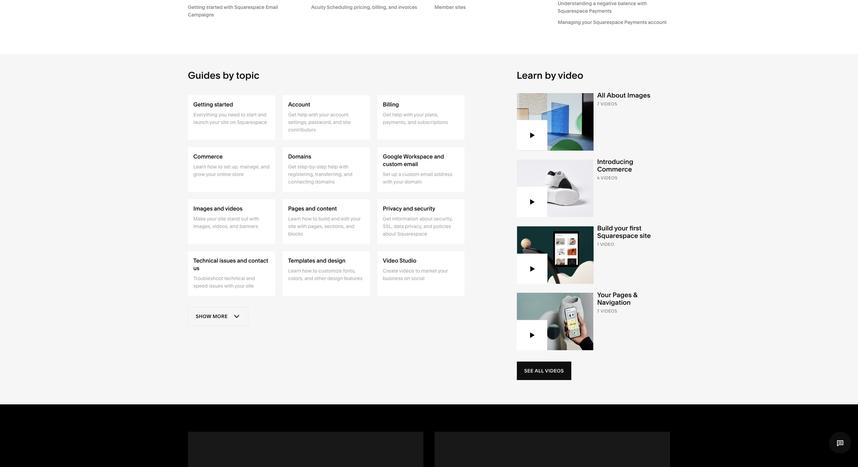 Task type: vqa. For each thing, say whether or not it's contained in the screenshot.
ISSUES in Technical issues and contact us
yes



Task type: describe. For each thing, give the bounding box(es) containing it.
acuity scheduling pricing, billing, and invoices
[[311, 4, 417, 10]]

to for pages and content
[[313, 216, 318, 222]]

to inside everything you need to start and launch your site on squarespace
[[241, 112, 245, 118]]

manage,
[[240, 164, 260, 170]]

billing
[[383, 101, 399, 108]]

your inside "make your site stand out with images, videos, and banners"
[[207, 216, 217, 222]]

0 vertical spatial about
[[420, 216, 433, 222]]

topic
[[236, 69, 260, 81]]

all about images 7 videos
[[598, 91, 651, 107]]

videos inside create videos to market your business on social
[[399, 268, 415, 274]]

launch
[[193, 119, 209, 125]]

0 horizontal spatial pages
[[288, 205, 304, 212]]

create videos to market your business on social
[[383, 268, 448, 282]]

squarespace inside "link"
[[594, 19, 624, 25]]

troubleshoot
[[193, 275, 223, 282]]

and left content
[[306, 205, 316, 212]]

to for video studio
[[416, 268, 420, 274]]

everything
[[193, 112, 218, 118]]

introducing commerce 4 videos
[[598, 158, 634, 181]]

technical issues and contact us
[[193, 257, 268, 272]]

transferring,
[[315, 171, 343, 177]]

started for getting started with squarespace email campaigns
[[206, 4, 223, 10]]

and up information on the left of page
[[403, 205, 413, 212]]

squarespace inside "get information about security, ssl, data privacy, and policies about squarespace"
[[398, 231, 428, 237]]

domains
[[315, 179, 335, 185]]

your inside get help with your plans, payments, and subscriptions
[[414, 112, 424, 118]]

issues inside troubleshoot technical and speed issues with your site
[[209, 283, 223, 289]]

and right billing,
[[389, 4, 397, 10]]

customize
[[319, 268, 342, 274]]

and inside google workspace and custom email
[[434, 153, 444, 160]]

about
[[607, 91, 626, 99]]

your inside troubleshoot technical and speed issues with your site
[[235, 283, 245, 289]]

getting started with squarespace email campaigns link
[[188, 3, 300, 18]]

sites
[[455, 4, 466, 10]]

how for pages and content
[[302, 216, 312, 222]]

set up a custom email address with your domain
[[383, 171, 453, 185]]

how for templates and design
[[302, 268, 312, 274]]

learn for learn how to set up, manage, and grow your online store
[[193, 164, 206, 170]]

understanding a negative balance with squarespace payments link
[[558, 0, 671, 15]]

stand
[[227, 216, 240, 222]]

with inside set up a custom email address with your domain
[[383, 179, 393, 185]]

your inside everything you need to start and launch your site on squarespace
[[210, 119, 220, 125]]

and inside learn how to customize fonts, colors, and other design features
[[305, 275, 313, 282]]

a person holding a smart phone and looking at a website built with squarespace image
[[517, 292, 594, 350]]

start
[[247, 112, 257, 118]]

out
[[241, 216, 248, 222]]

set
[[224, 164, 231, 170]]

learn for learn by video
[[517, 69, 543, 81]]

an ipad showcasing an e-commerce website built with squarespace image
[[517, 225, 594, 284]]

technical
[[193, 257, 218, 264]]

videos inside all about images 7 videos
[[601, 101, 618, 107]]

learn for learn how to build and edit your site with pages, sections, and blocks
[[288, 216, 301, 222]]

social
[[411, 275, 425, 282]]

pages,
[[308, 223, 323, 230]]

video inside 'build your first squarespace site 1 video'
[[601, 242, 615, 247]]

learn how to build and edit your site with pages, sections, and blocks
[[288, 216, 361, 237]]

site inside learn how to build and edit your site with pages, sections, and blocks
[[288, 223, 296, 230]]

and inside get help with your account settings, password, and site contributors
[[333, 119, 342, 125]]

7 inside all about images 7 videos
[[598, 101, 600, 107]]

member sites
[[435, 4, 466, 10]]

your inside set up a custom email address with your domain
[[394, 179, 404, 185]]

images,
[[193, 223, 211, 230]]

video studio
[[383, 257, 417, 264]]

build
[[319, 216, 330, 222]]

billing,
[[372, 4, 388, 10]]

get for domains
[[288, 164, 297, 170]]

show more button
[[188, 307, 248, 326]]

payments inside the understanding a negative balance with squarespace payments
[[590, 8, 612, 14]]

show more
[[196, 314, 228, 320]]

market
[[421, 268, 437, 274]]

guides by topic
[[188, 69, 260, 81]]

you
[[219, 112, 227, 118]]

account for payments
[[649, 19, 667, 25]]

grow
[[193, 171, 205, 177]]

contributors
[[288, 127, 316, 133]]

policies
[[434, 223, 451, 230]]

more
[[213, 314, 228, 320]]

an abstract photo of shapes and colors image
[[517, 92, 594, 151]]

other
[[315, 275, 326, 282]]

and up "make your site stand out with images, videos, and banners"
[[214, 205, 224, 212]]

site inside get help with your account settings, password, and site contributors
[[343, 119, 351, 125]]

getting started with squarespace email campaigns
[[188, 4, 278, 18]]

custom for up
[[403, 171, 420, 177]]

guides
[[188, 69, 221, 81]]

data privacy,
[[394, 223, 423, 230]]

on inside everything you need to start and launch your site on squarespace
[[230, 119, 236, 125]]

navigation
[[598, 299, 631, 307]]

learn how to set up, manage, and grow your online store
[[193, 164, 270, 177]]

everything you need to start and launch your site on squarespace
[[193, 112, 267, 125]]

custom for workspace
[[383, 161, 403, 167]]

build
[[598, 225, 613, 232]]

getting for getting started with squarespace email campaigns
[[188, 4, 205, 10]]

and down edit
[[346, 223, 355, 230]]

your inside "link"
[[582, 19, 592, 25]]

started for getting started
[[214, 101, 233, 108]]

&
[[634, 291, 638, 299]]

help inside get step-by-step help with registering, transferring, and connecting domains
[[328, 164, 338, 170]]

step-
[[298, 164, 310, 170]]

a pair of white shoes image
[[517, 158, 594, 217]]

pricing,
[[354, 4, 371, 10]]

first
[[630, 225, 642, 232]]

templates and design
[[288, 257, 346, 264]]

build your first squarespace site 1 video
[[598, 225, 651, 247]]

squarespace inside getting started with squarespace email campaigns
[[235, 4, 265, 10]]

managing your squarespace payments account link
[[558, 18, 671, 26]]

to for templates and design
[[313, 268, 318, 274]]

to for commerce
[[218, 164, 223, 170]]

google workspace and custom email
[[383, 153, 444, 167]]

with inside troubleshoot technical and speed issues with your site
[[224, 283, 234, 289]]

plans,
[[425, 112, 439, 118]]

understanding
[[558, 0, 592, 6]]

commerce inside 'introducing commerce 4 videos'
[[598, 166, 632, 173]]

help for billing
[[393, 112, 403, 118]]

campaigns
[[188, 12, 214, 18]]

all
[[598, 91, 606, 99]]

blocks
[[288, 231, 303, 237]]

on inside create videos to market your business on social
[[405, 275, 410, 282]]

show
[[196, 314, 211, 320]]

getting for getting started
[[193, 101, 213, 108]]

email for workspace
[[404, 161, 418, 167]]

set
[[383, 171, 391, 177]]

managing your squarespace payments account
[[558, 19, 667, 25]]

speed
[[193, 283, 208, 289]]

0 vertical spatial design
[[328, 257, 346, 264]]

and inside get step-by-step help with registering, transferring, and connecting domains
[[344, 171, 353, 177]]

video
[[383, 257, 398, 264]]

workspace
[[404, 153, 433, 160]]

all
[[535, 368, 544, 374]]

store
[[232, 171, 244, 177]]

and inside get help with your plans, payments, and subscriptions
[[408, 119, 417, 125]]

acuity scheduling pricing, billing, and invoices link
[[311, 3, 424, 11]]



Task type: locate. For each thing, give the bounding box(es) containing it.
1 vertical spatial payments
[[625, 19, 647, 25]]

your inside learn how to build and edit your site with pages, sections, and blocks
[[351, 216, 361, 222]]

with inside "make your site stand out with images, videos, and banners"
[[250, 216, 259, 222]]

0 vertical spatial how
[[207, 164, 217, 170]]

get for account
[[288, 112, 297, 118]]

0 horizontal spatial commerce
[[193, 153, 223, 160]]

with inside learn how to build and edit your site with pages, sections, and blocks
[[297, 223, 307, 230]]

0 vertical spatial account
[[649, 19, 667, 25]]

and inside troubleshoot technical and speed issues with your site
[[246, 275, 255, 282]]

squarespace left "email"
[[235, 4, 265, 10]]

help inside get help with your account settings, password, and site contributors
[[298, 112, 308, 118]]

acuity
[[311, 4, 326, 10]]

0 horizontal spatial a
[[399, 171, 401, 177]]

0 horizontal spatial help
[[298, 112, 308, 118]]

information
[[393, 216, 419, 222]]

by
[[223, 69, 234, 81], [545, 69, 556, 81]]

member sites link
[[435, 3, 547, 11]]

need
[[228, 112, 240, 118]]

7 down all
[[598, 101, 600, 107]]

get up ssl,
[[383, 216, 391, 222]]

design
[[328, 257, 346, 264], [328, 275, 343, 282]]

see all videos
[[525, 368, 564, 374]]

email for up
[[421, 171, 433, 177]]

member
[[435, 4, 454, 10]]

get for billing
[[383, 112, 391, 118]]

custom inside google workspace and custom email
[[383, 161, 403, 167]]

to inside learn how to set up, manage, and grow your online store
[[218, 164, 223, 170]]

and up sections,
[[331, 216, 340, 222]]

site inside everything you need to start and launch your site on squarespace
[[221, 119, 229, 125]]

troubleshoot technical and speed issues with your site
[[193, 275, 255, 289]]

email inside set up a custom email address with your domain
[[421, 171, 433, 177]]

videos up stand
[[225, 205, 243, 212]]

and right transferring,
[[344, 171, 353, 177]]

videos right 4
[[601, 175, 618, 181]]

to up pages,
[[313, 216, 318, 222]]

started
[[206, 4, 223, 10], [214, 101, 233, 108]]

0 vertical spatial issues
[[220, 257, 236, 264]]

your up videos,
[[207, 216, 217, 222]]

pages
[[288, 205, 304, 212], [613, 291, 632, 299]]

learn by video
[[517, 69, 584, 81]]

email inside google workspace and custom email
[[404, 161, 418, 167]]

your left plans,
[[414, 112, 424, 118]]

to inside create videos to market your business on social
[[416, 268, 420, 274]]

commerce up grow
[[193, 153, 223, 160]]

settings,
[[288, 119, 308, 125]]

get up settings,
[[288, 112, 297, 118]]

how
[[207, 164, 217, 170], [302, 216, 312, 222], [302, 268, 312, 274]]

0 vertical spatial custom
[[383, 161, 403, 167]]

1 horizontal spatial by
[[545, 69, 556, 81]]

pages up blocks
[[288, 205, 304, 212]]

edit
[[341, 216, 350, 222]]

managing
[[558, 19, 581, 25]]

squarespace down understanding a negative balance with squarespace payments link
[[594, 19, 624, 25]]

videos,
[[212, 223, 229, 230]]

security
[[415, 205, 436, 212]]

pages left &
[[613, 291, 632, 299]]

site inside "make your site stand out with images, videos, and banners"
[[218, 216, 226, 222]]

a left negative
[[594, 0, 596, 6]]

to up social
[[416, 268, 420, 274]]

1 vertical spatial started
[[214, 101, 233, 108]]

1 horizontal spatial a
[[594, 0, 596, 6]]

your pages & navigation 7 videos
[[598, 291, 638, 314]]

squarespace inside the understanding a negative balance with squarespace payments
[[558, 8, 588, 14]]

7
[[598, 101, 600, 107], [598, 309, 600, 314]]

your inside get help with your account settings, password, and site contributors
[[319, 112, 329, 118]]

get help with your plans, payments, and subscriptions
[[383, 112, 448, 125]]

and right manage,
[[261, 164, 270, 170]]

and inside learn how to set up, manage, and grow your online store
[[261, 164, 270, 170]]

7 down your
[[598, 309, 600, 314]]

and
[[389, 4, 397, 10], [258, 112, 267, 118], [333, 119, 342, 125], [408, 119, 417, 125], [434, 153, 444, 160], [261, 164, 270, 170], [344, 171, 353, 177], [214, 205, 224, 212], [306, 205, 316, 212], [403, 205, 413, 212], [331, 216, 340, 222], [230, 223, 239, 230], [346, 223, 355, 230], [424, 223, 432, 230], [237, 257, 247, 264], [317, 257, 327, 264], [246, 275, 255, 282], [305, 275, 313, 282]]

squarespace down understanding
[[558, 8, 588, 14]]

learn inside learn how to build and edit your site with pages, sections, and blocks
[[288, 216, 301, 222]]

0 horizontal spatial by
[[223, 69, 234, 81]]

and up the address
[[434, 153, 444, 160]]

account
[[288, 101, 310, 108]]

images up make
[[193, 205, 213, 212]]

2 vertical spatial how
[[302, 268, 312, 274]]

help for account
[[298, 112, 308, 118]]

1 vertical spatial commerce
[[598, 166, 632, 173]]

with inside the understanding a negative balance with squarespace payments
[[638, 0, 647, 6]]

custom down google
[[383, 161, 403, 167]]

your down you
[[210, 119, 220, 125]]

get inside get step-by-step help with registering, transferring, and connecting domains
[[288, 164, 297, 170]]

how inside learn how to build and edit your site with pages, sections, and blocks
[[302, 216, 312, 222]]

custom inside set up a custom email address with your domain
[[403, 171, 420, 177]]

see all videos link
[[517, 362, 572, 380]]

site inside troubleshoot technical and speed issues with your site
[[246, 283, 254, 289]]

privacy
[[383, 205, 402, 212]]

get inside get help with your plans, payments, and subscriptions
[[383, 112, 391, 118]]

invoices
[[399, 4, 417, 10]]

videos inside 'introducing commerce 4 videos'
[[601, 175, 618, 181]]

videos inside your pages & navigation 7 videos
[[601, 309, 618, 314]]

introducing
[[598, 158, 634, 166]]

1 vertical spatial how
[[302, 216, 312, 222]]

payments,
[[383, 119, 407, 125]]

to inside learn how to build and edit your site with pages, sections, and blocks
[[313, 216, 318, 222]]

email
[[266, 4, 278, 10]]

how up pages,
[[302, 216, 312, 222]]

started inside getting started with squarespace email campaigns
[[206, 4, 223, 10]]

0 vertical spatial video
[[558, 69, 584, 81]]

with inside get help with your account settings, password, and site contributors
[[309, 112, 318, 118]]

1 horizontal spatial email
[[421, 171, 433, 177]]

by-
[[310, 164, 317, 170]]

0 horizontal spatial images
[[193, 205, 213, 212]]

registering,
[[288, 171, 314, 177]]

1 vertical spatial about
[[383, 231, 396, 237]]

your right market
[[438, 268, 448, 274]]

1 vertical spatial getting
[[193, 101, 213, 108]]

1 horizontal spatial video
[[601, 242, 615, 247]]

1 horizontal spatial on
[[405, 275, 410, 282]]

on down need
[[230, 119, 236, 125]]

videos inside 'see all videos' link
[[545, 368, 564, 374]]

0 vertical spatial images
[[628, 91, 651, 99]]

make your site stand out with images, videos, and banners
[[193, 216, 259, 230]]

how left the "set"
[[207, 164, 217, 170]]

getting inside getting started with squarespace email campaigns
[[188, 4, 205, 10]]

how inside learn how to set up, manage, and grow your online store
[[207, 164, 217, 170]]

videos down about
[[601, 101, 618, 107]]

design down the 'customize'
[[328, 275, 343, 282]]

1
[[598, 242, 600, 247]]

1 horizontal spatial account
[[649, 19, 667, 25]]

0 vertical spatial pages
[[288, 205, 304, 212]]

account for your
[[330, 112, 349, 118]]

and right password,
[[333, 119, 342, 125]]

password,
[[309, 119, 332, 125]]

payments inside "link"
[[625, 19, 647, 25]]

with inside getting started with squarespace email campaigns
[[224, 4, 233, 10]]

squarespace inside everything you need to start and launch your site on squarespace
[[237, 119, 267, 125]]

images
[[628, 91, 651, 99], [193, 205, 213, 212]]

0 vertical spatial payments
[[590, 8, 612, 14]]

get help with your account settings, password, and site contributors
[[288, 112, 351, 133]]

2 horizontal spatial help
[[393, 112, 403, 118]]

help up payments,
[[393, 112, 403, 118]]

1 vertical spatial pages
[[613, 291, 632, 299]]

and down stand
[[230, 223, 239, 230]]

and inside "make your site stand out with images, videos, and banners"
[[230, 223, 239, 230]]

and up the 'customize'
[[317, 257, 327, 264]]

squarespace
[[235, 4, 265, 10], [558, 8, 588, 14], [594, 19, 624, 25], [237, 119, 267, 125], [398, 231, 428, 237], [598, 232, 639, 240]]

and left 'other'
[[305, 275, 313, 282]]

images inside all about images 7 videos
[[628, 91, 651, 99]]

0 vertical spatial 7
[[598, 101, 600, 107]]

1 horizontal spatial help
[[328, 164, 338, 170]]

and right payments,
[[408, 119, 417, 125]]

videos down the navigation
[[601, 309, 618, 314]]

on left social
[[405, 275, 410, 282]]

1 7 from the top
[[598, 101, 600, 107]]

1 horizontal spatial payments
[[625, 19, 647, 25]]

and right start
[[258, 112, 267, 118]]

custom
[[383, 161, 403, 167], [403, 171, 420, 177]]

get left step-
[[288, 164, 297, 170]]

squarespace down start
[[237, 119, 267, 125]]

your up password,
[[319, 112, 329, 118]]

about down ssl,
[[383, 231, 396, 237]]

4
[[598, 175, 600, 181]]

getting up campaigns
[[188, 4, 205, 10]]

squarespace down data privacy,
[[398, 231, 428, 237]]

started up you
[[214, 101, 233, 108]]

your down the up
[[394, 179, 404, 185]]

get up payments,
[[383, 112, 391, 118]]

commerce up 4
[[598, 166, 632, 173]]

features
[[344, 275, 363, 282]]

1 horizontal spatial images
[[628, 91, 651, 99]]

your inside learn how to set up, manage, and grow your online store
[[206, 171, 216, 177]]

squarespace inside 'build your first squarespace site 1 video'
[[598, 232, 639, 240]]

0 horizontal spatial on
[[230, 119, 236, 125]]

account inside get help with your account settings, password, and site contributors
[[330, 112, 349, 118]]

about down security
[[420, 216, 433, 222]]

payments down negative
[[590, 8, 612, 14]]

videos down studio
[[399, 268, 415, 274]]

your inside 'build your first squarespace site 1 video'
[[615, 225, 628, 232]]

pages inside your pages & navigation 7 videos
[[613, 291, 632, 299]]

content
[[317, 205, 337, 212]]

help up settings,
[[298, 112, 308, 118]]

help up transferring,
[[328, 164, 338, 170]]

with inside get help with your plans, payments, and subscriptions
[[404, 112, 413, 118]]

see
[[525, 368, 534, 374]]

balance
[[618, 0, 637, 6]]

a inside set up a custom email address with your domain
[[399, 171, 401, 177]]

2 by from the left
[[545, 69, 556, 81]]

by for topic
[[223, 69, 234, 81]]

1 vertical spatial issues
[[209, 283, 223, 289]]

1 horizontal spatial pages
[[613, 291, 632, 299]]

payments
[[590, 8, 612, 14], [625, 19, 647, 25]]

site inside 'build your first squarespace site 1 video'
[[640, 232, 651, 240]]

custom up the domain
[[403, 171, 420, 177]]

templates
[[288, 257, 315, 264]]

and inside "get information about security, ssl, data privacy, and policies about squarespace"
[[424, 223, 432, 230]]

issues inside technical issues and contact us
[[220, 257, 236, 264]]

help inside get help with your plans, payments, and subscriptions
[[393, 112, 403, 118]]

domains
[[288, 153, 311, 160]]

and left policies
[[424, 223, 432, 230]]

issues up technical
[[220, 257, 236, 264]]

how for commerce
[[207, 164, 217, 170]]

google
[[383, 153, 402, 160]]

to
[[241, 112, 245, 118], [218, 164, 223, 170], [313, 216, 318, 222], [313, 268, 318, 274], [416, 268, 420, 274]]

about
[[420, 216, 433, 222], [383, 231, 396, 237]]

to up 'other'
[[313, 268, 318, 274]]

get for privacy and security
[[383, 216, 391, 222]]

to left the "set"
[[218, 164, 223, 170]]

your inside create videos to market your business on social
[[438, 268, 448, 274]]

design inside learn how to customize fonts, colors, and other design features
[[328, 275, 343, 282]]

online
[[217, 171, 231, 177]]

videos
[[601, 101, 618, 107], [601, 175, 618, 181], [225, 205, 243, 212], [399, 268, 415, 274], [601, 309, 618, 314], [545, 368, 564, 374]]

images and videos
[[193, 205, 243, 212]]

account inside "link"
[[649, 19, 667, 25]]

0 vertical spatial email
[[404, 161, 418, 167]]

videos right all on the bottom of the page
[[545, 368, 564, 374]]

site
[[221, 119, 229, 125], [343, 119, 351, 125], [218, 216, 226, 222], [288, 223, 296, 230], [640, 232, 651, 240], [246, 283, 254, 289]]

email down workspace
[[404, 161, 418, 167]]

1 vertical spatial email
[[421, 171, 433, 177]]

get inside "get information about security, ssl, data privacy, and policies about squarespace"
[[383, 216, 391, 222]]

0 horizontal spatial email
[[404, 161, 418, 167]]

learn for learn how to customize fonts, colors, and other design features
[[288, 268, 301, 274]]

a inside the understanding a negative balance with squarespace payments
[[594, 0, 596, 6]]

1 vertical spatial video
[[601, 242, 615, 247]]

0 horizontal spatial payments
[[590, 8, 612, 14]]

0 vertical spatial on
[[230, 119, 236, 125]]

your right grow
[[206, 171, 216, 177]]

commerce
[[193, 153, 223, 160], [598, 166, 632, 173]]

to inside learn how to customize fonts, colors, and other design features
[[313, 268, 318, 274]]

1 vertical spatial images
[[193, 205, 213, 212]]

your right managing
[[582, 19, 592, 25]]

banners
[[240, 223, 258, 230]]

getting
[[188, 4, 205, 10], [193, 101, 213, 108]]

squarespace up 1
[[598, 232, 639, 240]]

1 vertical spatial custom
[[403, 171, 420, 177]]

get information about security, ssl, data privacy, and policies about squarespace
[[383, 216, 453, 237]]

your down technical
[[235, 283, 245, 289]]

sections,
[[325, 223, 345, 230]]

email up the domain
[[421, 171, 433, 177]]

make
[[193, 216, 206, 222]]

security,
[[434, 216, 453, 222]]

1 by from the left
[[223, 69, 234, 81]]

getting started
[[193, 101, 233, 108]]

1 vertical spatial on
[[405, 275, 410, 282]]

0 horizontal spatial about
[[383, 231, 396, 237]]

1 vertical spatial 7
[[598, 309, 600, 314]]

get inside get help with your account settings, password, and site contributors
[[288, 112, 297, 118]]

2 7 from the top
[[598, 309, 600, 314]]

technical
[[224, 275, 245, 282]]

and inside everything you need to start and launch your site on squarespace
[[258, 112, 267, 118]]

issues down troubleshoot
[[209, 283, 223, 289]]

1 horizontal spatial about
[[420, 216, 433, 222]]

negative
[[597, 0, 617, 6]]

7 inside your pages & navigation 7 videos
[[598, 309, 600, 314]]

get step-by-step help with registering, transferring, and connecting domains
[[288, 164, 353, 185]]

learn inside learn how to customize fonts, colors, and other design features
[[288, 268, 301, 274]]

and inside technical issues and contact us
[[237, 257, 247, 264]]

scheduling
[[327, 4, 353, 10]]

learn inside learn how to set up, manage, and grow your online store
[[193, 164, 206, 170]]

0 horizontal spatial video
[[558, 69, 584, 81]]

how down the templates
[[302, 268, 312, 274]]

your
[[598, 291, 612, 299]]

us
[[193, 265, 200, 272]]

a right the up
[[399, 171, 401, 177]]

studio
[[400, 257, 417, 264]]

0 horizontal spatial account
[[330, 112, 349, 118]]

your right edit
[[351, 216, 361, 222]]

getting up the everything
[[193, 101, 213, 108]]

to left start
[[241, 112, 245, 118]]

how inside learn how to customize fonts, colors, and other design features
[[302, 268, 312, 274]]

1 horizontal spatial commerce
[[598, 166, 632, 173]]

images right about
[[628, 91, 651, 99]]

pages and content
[[288, 205, 337, 212]]

0 vertical spatial commerce
[[193, 153, 223, 160]]

1 vertical spatial design
[[328, 275, 343, 282]]

started up campaigns
[[206, 4, 223, 10]]

and left contact
[[237, 257, 247, 264]]

0 vertical spatial started
[[206, 4, 223, 10]]

understanding a negative balance with squarespace payments
[[558, 0, 647, 14]]

create
[[383, 268, 398, 274]]

by for video
[[545, 69, 556, 81]]

1 vertical spatial account
[[330, 112, 349, 118]]

0 vertical spatial getting
[[188, 4, 205, 10]]

domain
[[405, 179, 422, 185]]

on
[[230, 119, 236, 125], [405, 275, 410, 282]]

1 vertical spatial a
[[399, 171, 401, 177]]

payments down balance
[[625, 19, 647, 25]]

and right technical
[[246, 275, 255, 282]]

with inside get step-by-step help with registering, transferring, and connecting domains
[[339, 164, 349, 170]]

your left first
[[615, 225, 628, 232]]

design up the 'customize'
[[328, 257, 346, 264]]

colors,
[[288, 275, 304, 282]]

0 vertical spatial a
[[594, 0, 596, 6]]

with
[[638, 0, 647, 6], [224, 4, 233, 10], [309, 112, 318, 118], [404, 112, 413, 118], [339, 164, 349, 170], [383, 179, 393, 185], [250, 216, 259, 222], [297, 223, 307, 230], [224, 283, 234, 289]]



